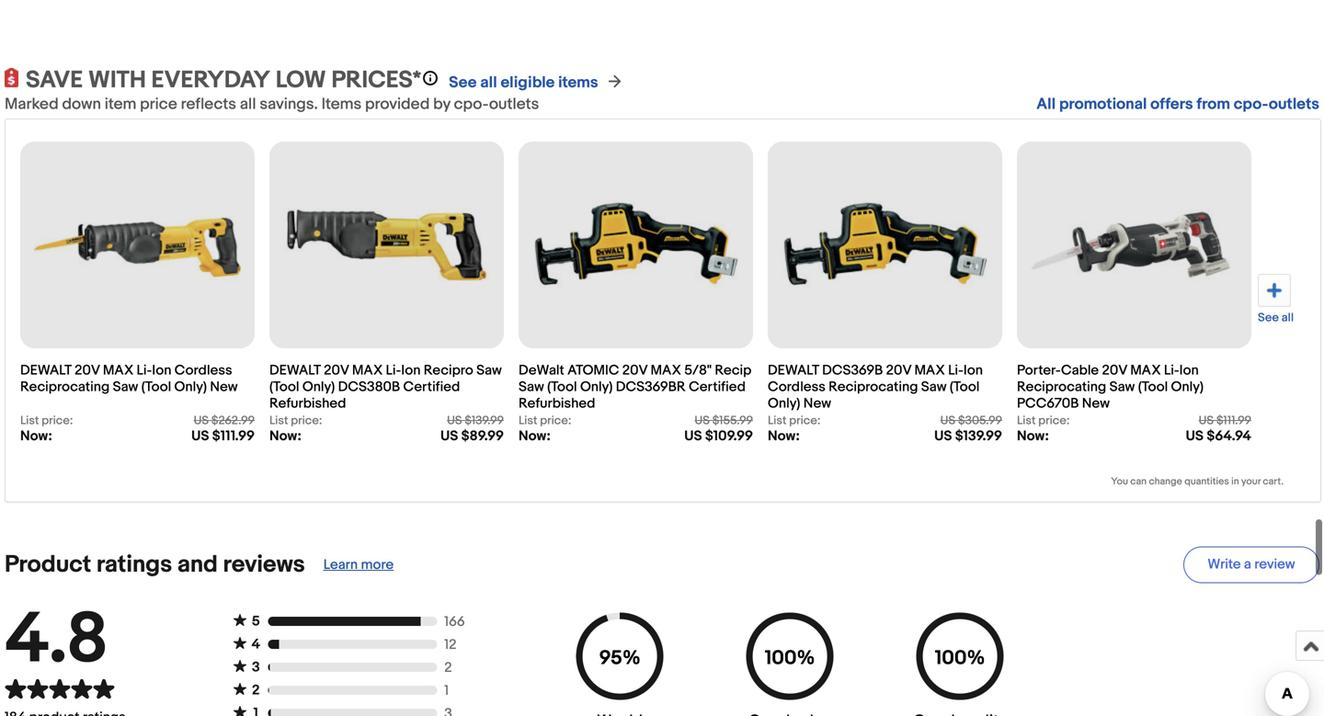 Task type: describe. For each thing, give the bounding box(es) containing it.
items
[[559, 73, 599, 93]]

eligible
[[501, 73, 555, 93]]

price: for dewalt 20v max li-ion recipro saw (tool only) dcs380b certified refurbished
[[291, 414, 322, 428]]

max inside dewalt 20v max li-ion cordless reciprocating saw (tool only) new
[[103, 363, 134, 379]]

saw inside dewalt 20v max li-ion recipro saw (tool only) dcs380b certified refurbished
[[477, 363, 502, 379]]

4
[[252, 637, 260, 653]]

all for see all eligible items
[[480, 73, 497, 93]]

$109.99
[[706, 428, 754, 445]]

list for dewalt atomic 20v max 5/8" recip saw (tool only) dcs369br certified refurbished
[[519, 414, 538, 428]]

1
[[445, 683, 449, 700]]

list for dewalt 20v max li-ion cordless reciprocating saw (tool only) new
[[20, 414, 39, 428]]

us $305.99
[[941, 414, 1003, 428]]

list for porter-cable 20v max li-ion reciprocating saw (tool only) pcc670b new
[[1018, 414, 1036, 428]]

by
[[433, 95, 451, 114]]

4.8
[[5, 598, 108, 684]]

$262.99
[[212, 414, 255, 428]]

list price: for dewalt atomic 20v max 5/8" recip saw (tool only) dcs369br certified refurbished
[[519, 414, 572, 428]]

offers
[[1151, 95, 1194, 114]]

us $139.99 for now:
[[935, 428, 1003, 445]]

write
[[1208, 557, 1242, 573]]

dewalt 20v max li-ion cordless reciprocating saw (tool only) new link
[[20, 353, 255, 414]]

dewalt dcs369b 20v max li-ion cordless reciprocating saw (tool only) new link
[[768, 353, 1003, 414]]

pcc670b
[[1018, 396, 1080, 412]]

save
[[26, 66, 83, 95]]

20v inside dewalt 20v max li-ion recipro saw (tool only) dcs380b certified refurbished
[[324, 363, 349, 379]]

dewalt atomic 20v max 5/8" recip saw (tool only) dcs369br certified refurbished link
[[519, 353, 754, 414]]

cable
[[1062, 363, 1100, 379]]

us $109.99
[[685, 428, 754, 445]]

see all
[[1259, 311, 1295, 325]]

(tool inside dewalt dcs369b 20v max li-ion cordless reciprocating saw (tool only) new
[[950, 379, 980, 396]]

you
[[1112, 476, 1129, 488]]

price: for dewalt 20v max li-ion cordless reciprocating saw (tool only) new
[[42, 414, 73, 428]]

reciprocating for dewalt
[[20, 379, 110, 396]]

dewalt 20v max li-ion recipro saw (tool only) dcs380b certified refurbished
[[270, 363, 502, 412]]

cart.
[[1264, 476, 1284, 488]]

max for porter-cable 20v max li-ion reciprocating saw (tool only) pcc670b new
[[1131, 363, 1162, 379]]

reviews
[[223, 551, 305, 580]]

li- inside dewalt 20v max li-ion recipro saw (tool only) dcs380b certified refurbished
[[386, 363, 401, 379]]

learn more link
[[324, 557, 394, 574]]

list for dewalt 20v max li-ion recipro saw (tool only) dcs380b certified refurbished
[[270, 414, 288, 428]]

100 percents of reviewers think of this product as good quality element
[[912, 613, 1009, 717]]

product ratings and reviews
[[5, 551, 305, 580]]

us $262.99
[[194, 414, 255, 428]]

and
[[177, 551, 218, 580]]

refurbished for dewalt
[[519, 396, 596, 412]]

review
[[1255, 557, 1296, 573]]

see all eligible items
[[449, 73, 599, 93]]

marked down item price reflects all savings. items provided by cpo-outlets
[[5, 95, 539, 114]]

dewalt
[[519, 363, 565, 379]]

us $155.99
[[695, 414, 754, 428]]

us $111.99 for now:
[[191, 428, 255, 445]]

1 vertical spatial 2
[[252, 683, 260, 699]]

quantities
[[1185, 476, 1230, 488]]

list price: for dewalt dcs369b 20v max li-ion cordless reciprocating saw (tool only) new
[[768, 414, 821, 428]]

reciprocating inside dewalt dcs369b 20v max li-ion cordless reciprocating saw (tool only) new
[[829, 379, 919, 396]]

20v for porter-cable 20v max li-ion reciprocating saw (tool only) pcc670b new
[[1103, 363, 1128, 379]]

$155.99
[[713, 414, 754, 428]]

4.8 out of 5 stars based on 184 product ratings image
[[5, 678, 126, 700]]

dcs369br
[[616, 379, 686, 396]]

us $111.99 for list price:
[[1199, 414, 1252, 428]]

new inside dewalt 20v max li-ion cordless reciprocating saw (tool only) new
[[210, 379, 238, 396]]

(tool inside porter-cable 20v max li-ion reciprocating saw (tool only) pcc670b new
[[1139, 379, 1169, 396]]

atomic
[[568, 363, 620, 379]]

list price: for dewalt 20v max li-ion cordless reciprocating saw (tool only) new
[[20, 414, 73, 428]]

only) inside 'dewalt atomic 20v max 5/8" recip saw (tool only) dcs369br certified refurbished'
[[580, 379, 613, 396]]

$305.99
[[959, 414, 1003, 428]]

saw inside dewalt dcs369b 20v max li-ion cordless reciprocating saw (tool only) new
[[922, 379, 947, 396]]

with
[[88, 66, 146, 95]]

see all eligible items link
[[449, 73, 599, 93]]

refurbished for dewalt
[[270, 396, 346, 412]]

ion inside porter-cable 20v max li-ion reciprocating saw (tool only) pcc670b new
[[1180, 363, 1200, 379]]

more
[[361, 557, 394, 574]]

marked
[[5, 95, 59, 114]]

learn more
[[324, 557, 394, 574]]

all for see all
[[1282, 311, 1295, 325]]

3
[[252, 660, 260, 676]]

everyday
[[151, 66, 270, 95]]

$89.99
[[462, 428, 504, 445]]

items
[[322, 95, 362, 114]]

in
[[1232, 476, 1240, 488]]

price: for porter-cable 20v max li-ion reciprocating saw (tool only) pcc670b new
[[1039, 414, 1070, 428]]

us $64.94
[[1187, 428, 1252, 445]]

$64.94
[[1207, 428, 1252, 445]]

see for see all
[[1259, 311, 1280, 325]]

$111.99 for now:
[[212, 428, 255, 445]]

learn
[[324, 557, 358, 574]]

low
[[276, 66, 326, 95]]

new for only)
[[804, 396, 832, 412]]

porter-cable 20v max li-ion reciprocating saw (tool only) pcc670b new
[[1018, 363, 1204, 412]]

166
[[445, 614, 465, 631]]

prices*
[[332, 66, 421, 95]]

dewalt for dewalt 20v max li-ion cordless reciprocating saw (tool only) new
[[20, 363, 72, 379]]

1 cpo- from the left
[[454, 95, 489, 114]]

can
[[1131, 476, 1147, 488]]

5/8"
[[685, 363, 712, 379]]

price: for dewalt atomic 20v max 5/8" recip saw (tool only) dcs369br certified refurbished
[[540, 414, 572, 428]]

from
[[1197, 95, 1231, 114]]



Task type: vqa. For each thing, say whether or not it's contained in the screenshot.
review
yes



Task type: locate. For each thing, give the bounding box(es) containing it.
3 list price: from the left
[[519, 414, 572, 428]]

2 certified from the left
[[689, 379, 746, 396]]

2 cpo- from the left
[[1234, 95, 1270, 114]]

0 horizontal spatial reciprocating
[[20, 379, 110, 396]]

4 list price: from the left
[[768, 414, 821, 428]]

3 ion from the left
[[964, 363, 984, 379]]

price
[[140, 95, 177, 114]]

5 now: from the left
[[1018, 428, 1050, 445]]

now: for dewalt 20v max li-ion recipro saw (tool only) dcs380b certified refurbished
[[270, 428, 302, 445]]

$139.99
[[465, 414, 504, 428], [956, 428, 1003, 445]]

1 horizontal spatial reciprocating
[[829, 379, 919, 396]]

now: for dewalt atomic 20v max 5/8" recip saw (tool only) dcs369br certified refurbished
[[519, 428, 551, 445]]

3 now: from the left
[[519, 428, 551, 445]]

reflects
[[181, 95, 236, 114]]

dewalt 20v max li-ion cordless reciprocating saw (tool only) new
[[20, 363, 238, 396]]

list for dewalt dcs369b 20v max li-ion cordless reciprocating saw (tool only) new
[[768, 414, 787, 428]]

a
[[1245, 557, 1252, 573]]

price: down pcc670b
[[1039, 414, 1070, 428]]

dewalt 20v max li-ion recipro saw (tool only) dcs380b certified refurbished link
[[270, 353, 504, 414]]

cordless right recip at the bottom of page
[[768, 379, 826, 396]]

new
[[210, 379, 238, 396], [804, 396, 832, 412], [1083, 396, 1111, 412]]

1 outlets from the left
[[489, 95, 539, 114]]

1 horizontal spatial certified
[[689, 379, 746, 396]]

3 price: from the left
[[540, 414, 572, 428]]

1 certified from the left
[[403, 379, 460, 396]]

cpo-
[[454, 95, 489, 114], [1234, 95, 1270, 114]]

0 horizontal spatial 2
[[252, 683, 260, 699]]

0 horizontal spatial see
[[449, 73, 477, 93]]

only) inside porter-cable 20v max li-ion reciprocating saw (tool only) pcc670b new
[[1172, 379, 1204, 396]]

recipro
[[424, 363, 474, 379]]

item
[[105, 95, 136, 114]]

4 now: from the left
[[768, 428, 800, 445]]

see all link
[[1259, 274, 1295, 325]]

refurbished
[[270, 396, 346, 412], [519, 396, 596, 412]]

us $89.99
[[441, 428, 504, 445]]

reciprocating for porter-
[[1018, 379, 1107, 396]]

2 now: from the left
[[270, 428, 302, 445]]

1 list from the left
[[20, 414, 39, 428]]

saw inside porter-cable 20v max li-ion reciprocating saw (tool only) pcc670b new
[[1110, 379, 1136, 396]]

1 horizontal spatial us $139.99
[[935, 428, 1003, 445]]

outlets right the from
[[1270, 95, 1320, 114]]

1 horizontal spatial $139.99
[[956, 428, 1003, 445]]

dcs369b
[[823, 363, 884, 379]]

dewalt for dewalt dcs369b 20v max li-ion cordless reciprocating saw (tool only) new
[[768, 363, 820, 379]]

$139.99 for list price:
[[465, 414, 504, 428]]

ion inside dewalt 20v max li-ion cordless reciprocating saw (tool only) new
[[152, 363, 172, 379]]

2 reciprocating from the left
[[829, 379, 919, 396]]

1 now: from the left
[[20, 428, 52, 445]]

new for pcc670b
[[1083, 396, 1111, 412]]

2
[[445, 660, 452, 677], [252, 683, 260, 699]]

4 li- from the left
[[1165, 363, 1180, 379]]

savings.
[[260, 95, 318, 114]]

certified
[[403, 379, 460, 396], [689, 379, 746, 396]]

4 ion from the left
[[1180, 363, 1200, 379]]

dewalt for dewalt 20v max li-ion recipro saw (tool only) dcs380b certified refurbished
[[270, 363, 321, 379]]

2 dewalt from the left
[[270, 363, 321, 379]]

you can change quantities in your cart.
[[1112, 476, 1284, 488]]

1 (tool from the left
[[141, 379, 171, 396]]

now: for porter-cable 20v max li-ion reciprocating saw (tool only) pcc670b new
[[1018, 428, 1050, 445]]

ratings
[[97, 551, 172, 580]]

now: for dewalt 20v max li-ion cordless reciprocating saw (tool only) new
[[20, 428, 52, 445]]

1 horizontal spatial new
[[804, 396, 832, 412]]

0 horizontal spatial us $111.99
[[191, 428, 255, 445]]

certified right dcs380b
[[403, 379, 460, 396]]

2 ion from the left
[[401, 363, 421, 379]]

20v
[[75, 363, 100, 379], [324, 363, 349, 379], [623, 363, 648, 379], [887, 363, 912, 379], [1103, 363, 1128, 379]]

saw
[[477, 363, 502, 379], [113, 379, 138, 396], [519, 379, 544, 396], [922, 379, 947, 396], [1110, 379, 1136, 396]]

all promotional offers from cpo-outlets link
[[1037, 95, 1320, 114]]

1 horizontal spatial 2
[[445, 660, 452, 677]]

all
[[1037, 95, 1056, 114]]

cordless
[[175, 363, 232, 379], [768, 379, 826, 396]]

0 horizontal spatial dewalt
[[20, 363, 72, 379]]

cpo- right the from
[[1234, 95, 1270, 114]]

1 horizontal spatial dewalt
[[270, 363, 321, 379]]

3 reciprocating from the left
[[1018, 379, 1107, 396]]

max for dewalt dcs369b 20v max li-ion cordless reciprocating saw (tool only) new
[[915, 363, 946, 379]]

1 horizontal spatial see
[[1259, 311, 1280, 325]]

0 horizontal spatial refurbished
[[270, 396, 346, 412]]

certified inside 'dewalt atomic 20v max 5/8" recip saw (tool only) dcs369br certified refurbished'
[[689, 379, 746, 396]]

certified up us $155.99
[[689, 379, 746, 396]]

reciprocating
[[20, 379, 110, 396], [829, 379, 919, 396], [1018, 379, 1107, 396]]

new inside dewalt dcs369b 20v max li-ion cordless reciprocating saw (tool only) new
[[804, 396, 832, 412]]

2 down 3
[[252, 683, 260, 699]]

(tool
[[141, 379, 171, 396], [270, 379, 299, 396], [548, 379, 577, 396], [950, 379, 980, 396], [1139, 379, 1169, 396]]

outlets down see all eligible items
[[489, 95, 539, 114]]

max inside 'dewalt atomic 20v max 5/8" recip saw (tool only) dcs369br certified refurbished'
[[651, 363, 682, 379]]

max inside dewalt dcs369b 20v max li-ion cordless reciprocating saw (tool only) new
[[915, 363, 946, 379]]

porter-cable 20v max li-ion reciprocating saw (tool only) pcc670b new link
[[1018, 353, 1252, 414]]

price: right $155.99
[[790, 414, 821, 428]]

100 percents of reviewers think of this product as good value element
[[742, 613, 839, 717]]

1 horizontal spatial all
[[480, 73, 497, 93]]

20v for dewalt dcs369b 20v max li-ion cordless reciprocating saw (tool only) new
[[887, 363, 912, 379]]

2 outlets from the left
[[1270, 95, 1320, 114]]

new up the us $262.99
[[210, 379, 238, 396]]

4 20v from the left
[[887, 363, 912, 379]]

price: right $262.99
[[291, 414, 322, 428]]

1 ion from the left
[[152, 363, 172, 379]]

certified inside dewalt 20v max li-ion recipro saw (tool only) dcs380b certified refurbished
[[403, 379, 460, 396]]

2 horizontal spatial all
[[1282, 311, 1295, 325]]

5 list price: from the left
[[1018, 414, 1070, 428]]

reciprocating inside dewalt 20v max li-ion cordless reciprocating saw (tool only) new
[[20, 379, 110, 396]]

saw inside dewalt 20v max li-ion cordless reciprocating saw (tool only) new
[[113, 379, 138, 396]]

ion inside dewalt 20v max li-ion recipro saw (tool only) dcs380b certified refurbished
[[401, 363, 421, 379]]

2 up 1
[[445, 660, 452, 677]]

1 vertical spatial all
[[240, 95, 256, 114]]

change
[[1150, 476, 1183, 488]]

4 price: from the left
[[790, 414, 821, 428]]

outlets
[[489, 95, 539, 114], [1270, 95, 1320, 114]]

us $139.99
[[447, 414, 504, 428], [935, 428, 1003, 445]]

only) inside dewalt 20v max li-ion cordless reciprocating saw (tool only) new
[[174, 379, 207, 396]]

save with everyday low prices*
[[26, 66, 421, 95]]

write a review link
[[1184, 547, 1320, 584]]

1 horizontal spatial refurbished
[[519, 396, 596, 412]]

1 horizontal spatial cpo-
[[1234, 95, 1270, 114]]

1 20v from the left
[[75, 363, 100, 379]]

promotional
[[1060, 95, 1148, 114]]

1 list price: from the left
[[20, 414, 73, 428]]

1 max from the left
[[103, 363, 134, 379]]

max for dewalt atomic 20v max 5/8" recip saw (tool only) dcs369br certified refurbished
[[651, 363, 682, 379]]

max
[[103, 363, 134, 379], [352, 363, 383, 379], [651, 363, 682, 379], [915, 363, 946, 379], [1131, 363, 1162, 379]]

2 20v from the left
[[324, 363, 349, 379]]

ion inside dewalt dcs369b 20v max li-ion cordless reciprocating saw (tool only) new
[[964, 363, 984, 379]]

list price:
[[20, 414, 73, 428], [270, 414, 322, 428], [519, 414, 572, 428], [768, 414, 821, 428], [1018, 414, 1070, 428]]

dewalt inside dewalt 20v max li-ion recipro saw (tool only) dcs380b certified refurbished
[[270, 363, 321, 379]]

see for see all eligible items
[[449, 73, 477, 93]]

cordless inside dewalt 20v max li-ion cordless reciprocating saw (tool only) new
[[175, 363, 232, 379]]

0 horizontal spatial us $139.99
[[447, 414, 504, 428]]

price: for dewalt dcs369b 20v max li-ion cordless reciprocating saw (tool only) new
[[790, 414, 821, 428]]

all
[[480, 73, 497, 93], [240, 95, 256, 114], [1282, 311, 1295, 325]]

20v inside dewalt 20v max li-ion cordless reciprocating saw (tool only) new
[[75, 363, 100, 379]]

20v inside porter-cable 20v max li-ion reciprocating saw (tool only) pcc670b new
[[1103, 363, 1128, 379]]

refurbished inside 'dewalt atomic 20v max 5/8" recip saw (tool only) dcs369br certified refurbished'
[[519, 396, 596, 412]]

certified for recip
[[689, 379, 746, 396]]

only) inside dewalt dcs369b 20v max li-ion cordless reciprocating saw (tool only) new
[[768, 396, 801, 412]]

2 (tool from the left
[[270, 379, 299, 396]]

li- inside dewalt 20v max li-ion cordless reciprocating saw (tool only) new
[[137, 363, 152, 379]]

new down the cable
[[1083, 396, 1111, 412]]

us $111.99
[[1199, 414, 1252, 428], [191, 428, 255, 445]]

95 percents of reviewers think of this product as would recommend element
[[572, 613, 669, 717]]

0 horizontal spatial $111.99
[[212, 428, 255, 445]]

dewalt atomic 20v max 5/8" recip saw (tool only) dcs369br certified refurbished
[[519, 363, 752, 412]]

1 vertical spatial see
[[1259, 311, 1280, 325]]

provided
[[365, 95, 430, 114]]

$139.99 for now:
[[956, 428, 1003, 445]]

1 horizontal spatial outlets
[[1270, 95, 1320, 114]]

dewalt
[[20, 363, 72, 379], [270, 363, 321, 379], [768, 363, 820, 379]]

2 horizontal spatial reciprocating
[[1018, 379, 1107, 396]]

refurbished inside dewalt 20v max li-ion recipro saw (tool only) dcs380b certified refurbished
[[270, 396, 346, 412]]

5 (tool from the left
[[1139, 379, 1169, 396]]

5 max from the left
[[1131, 363, 1162, 379]]

0 horizontal spatial new
[[210, 379, 238, 396]]

max inside dewalt 20v max li-ion recipro saw (tool only) dcs380b certified refurbished
[[352, 363, 383, 379]]

3 (tool from the left
[[548, 379, 577, 396]]

2 max from the left
[[352, 363, 383, 379]]

3 20v from the left
[[623, 363, 648, 379]]

5 price: from the left
[[1039, 414, 1070, 428]]

0 horizontal spatial outlets
[[489, 95, 539, 114]]

price: down dewalt
[[540, 414, 572, 428]]

1 price: from the left
[[42, 414, 73, 428]]

now:
[[20, 428, 52, 445], [270, 428, 302, 445], [519, 428, 551, 445], [768, 428, 800, 445], [1018, 428, 1050, 445]]

list price: for porter-cable 20v max li-ion reciprocating saw (tool only) pcc670b new
[[1018, 414, 1070, 428]]

dcs380b
[[338, 379, 400, 396]]

1 dewalt from the left
[[20, 363, 72, 379]]

3 max from the left
[[651, 363, 682, 379]]

ion
[[152, 363, 172, 379], [401, 363, 421, 379], [964, 363, 984, 379], [1180, 363, 1200, 379]]

1 horizontal spatial us $111.99
[[1199, 414, 1252, 428]]

20v for dewalt atomic 20v max 5/8" recip saw (tool only) dcs369br certified refurbished
[[623, 363, 648, 379]]

saw inside 'dewalt atomic 20v max 5/8" recip saw (tool only) dcs369br certified refurbished'
[[519, 379, 544, 396]]

price:
[[42, 414, 73, 428], [291, 414, 322, 428], [540, 414, 572, 428], [790, 414, 821, 428], [1039, 414, 1070, 428]]

12
[[445, 637, 457, 654]]

0 horizontal spatial certified
[[403, 379, 460, 396]]

price: down dewalt 20v max li-ion cordless reciprocating saw (tool only) new at bottom left
[[42, 414, 73, 428]]

down
[[62, 95, 101, 114]]

list
[[20, 414, 39, 428], [270, 414, 288, 428], [519, 414, 538, 428], [768, 414, 787, 428], [1018, 414, 1036, 428]]

us $139.99 for list price:
[[447, 414, 504, 428]]

li-
[[137, 363, 152, 379], [386, 363, 401, 379], [949, 363, 964, 379], [1165, 363, 1180, 379]]

5
[[252, 614, 260, 630]]

(tool inside dewalt 20v max li-ion recipro saw (tool only) dcs380b certified refurbished
[[270, 379, 299, 396]]

0 horizontal spatial cpo-
[[454, 95, 489, 114]]

only) inside dewalt 20v max li-ion recipro saw (tool only) dcs380b certified refurbished
[[303, 379, 335, 396]]

see
[[449, 73, 477, 93], [1259, 311, 1280, 325]]

2 price: from the left
[[291, 414, 322, 428]]

(tool inside dewalt 20v max li-ion cordless reciprocating saw (tool only) new
[[141, 379, 171, 396]]

recip
[[715, 363, 752, 379]]

dewalt dcs369b 20v max li-ion cordless reciprocating saw (tool only) new
[[768, 363, 984, 412]]

5 20v from the left
[[1103, 363, 1128, 379]]

4 max from the left
[[915, 363, 946, 379]]

dewalt inside dewalt 20v max li-ion cordless reciprocating saw (tool only) new
[[20, 363, 72, 379]]

5 list from the left
[[1018, 414, 1036, 428]]

0 vertical spatial 2
[[445, 660, 452, 677]]

2 horizontal spatial dewalt
[[768, 363, 820, 379]]

list price: for dewalt 20v max li-ion recipro saw (tool only) dcs380b certified refurbished
[[270, 414, 322, 428]]

2 refurbished from the left
[[519, 396, 596, 412]]

0 vertical spatial all
[[480, 73, 497, 93]]

0 horizontal spatial $139.99
[[465, 414, 504, 428]]

(tool inside 'dewalt atomic 20v max 5/8" recip saw (tool only) dcs369br certified refurbished'
[[548, 379, 577, 396]]

2 horizontal spatial new
[[1083, 396, 1111, 412]]

new down dcs369b at bottom right
[[804, 396, 832, 412]]

cordless up the us $262.99
[[175, 363, 232, 379]]

max inside porter-cable 20v max li-ion reciprocating saw (tool only) pcc670b new
[[1131, 363, 1162, 379]]

2 list from the left
[[270, 414, 288, 428]]

dewalt inside dewalt dcs369b 20v max li-ion cordless reciprocating saw (tool only) new
[[768, 363, 820, 379]]

write a review
[[1208, 557, 1296, 573]]

3 list from the left
[[519, 414, 538, 428]]

2 vertical spatial all
[[1282, 311, 1295, 325]]

4 (tool from the left
[[950, 379, 980, 396]]

1 li- from the left
[[137, 363, 152, 379]]

3 li- from the left
[[949, 363, 964, 379]]

4 list from the left
[[768, 414, 787, 428]]

1 reciprocating from the left
[[20, 379, 110, 396]]

all promotional offers from cpo-outlets
[[1037, 95, 1320, 114]]

li- inside dewalt dcs369b 20v max li-ion cordless reciprocating saw (tool only) new
[[949, 363, 964, 379]]

2 li- from the left
[[386, 363, 401, 379]]

2 list price: from the left
[[270, 414, 322, 428]]

new inside porter-cable 20v max li-ion reciprocating saw (tool only) pcc670b new
[[1083, 396, 1111, 412]]

only)
[[174, 379, 207, 396], [303, 379, 335, 396], [580, 379, 613, 396], [1172, 379, 1204, 396], [768, 396, 801, 412]]

certified for recipro
[[403, 379, 460, 396]]

li- inside porter-cable 20v max li-ion reciprocating saw (tool only) pcc670b new
[[1165, 363, 1180, 379]]

0 horizontal spatial cordless
[[175, 363, 232, 379]]

1 horizontal spatial $111.99
[[1217, 414, 1252, 428]]

reciprocating inside porter-cable 20v max li-ion reciprocating saw (tool only) pcc670b new
[[1018, 379, 1107, 396]]

1 horizontal spatial cordless
[[768, 379, 826, 396]]

20v inside 'dewalt atomic 20v max 5/8" recip saw (tool only) dcs369br certified refurbished'
[[623, 363, 648, 379]]

us
[[194, 414, 209, 428], [447, 414, 462, 428], [695, 414, 710, 428], [941, 414, 956, 428], [1199, 414, 1215, 428], [191, 428, 209, 445], [441, 428, 458, 445], [685, 428, 702, 445], [935, 428, 953, 445], [1187, 428, 1204, 445]]

your
[[1242, 476, 1261, 488]]

cpo- right by
[[454, 95, 489, 114]]

product
[[5, 551, 91, 580]]

0 vertical spatial see
[[449, 73, 477, 93]]

0 horizontal spatial all
[[240, 95, 256, 114]]

3 dewalt from the left
[[768, 363, 820, 379]]

1 refurbished from the left
[[270, 396, 346, 412]]

$111.99 for list price:
[[1217, 414, 1252, 428]]

cordless inside dewalt dcs369b 20v max li-ion cordless reciprocating saw (tool only) new
[[768, 379, 826, 396]]

porter-
[[1018, 363, 1062, 379]]

now: for dewalt dcs369b 20v max li-ion cordless reciprocating saw (tool only) new
[[768, 428, 800, 445]]

20v inside dewalt dcs369b 20v max li-ion cordless reciprocating saw (tool only) new
[[887, 363, 912, 379]]



